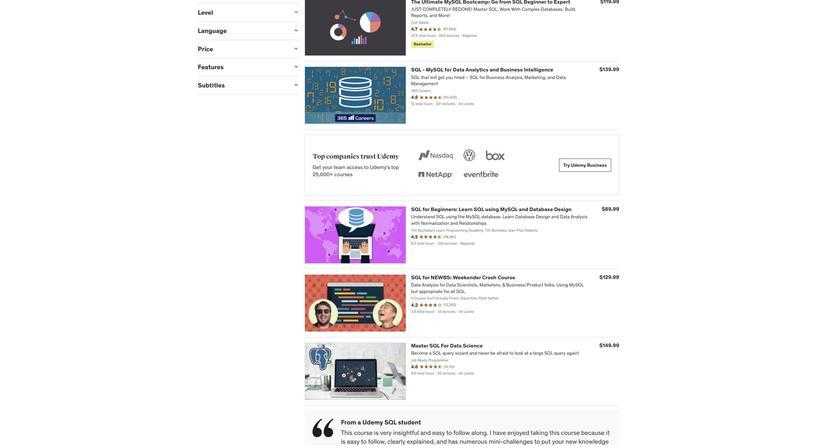 Task type: vqa. For each thing, say whether or not it's contained in the screenshot.


Task type: describe. For each thing, give the bounding box(es) containing it.
it
[[606, 429, 610, 437]]

master
[[411, 342, 429, 349]]

1 vertical spatial business
[[587, 162, 607, 168]]

database
[[530, 206, 553, 213]]

analytics
[[466, 66, 489, 73]]

your inside the top companies trust udemy get your team access to udemy's top 25,000+ courses
[[323, 164, 333, 170]]

trust
[[361, 152, 376, 161]]

try udemy business
[[564, 162, 607, 168]]

numerous
[[460, 438, 488, 445]]

price
[[198, 45, 213, 53]]

try
[[564, 162, 570, 168]]

0 horizontal spatial mysql
[[426, 66, 444, 73]]

sql for beginners: learn sql using mysql and database design link
[[411, 206, 572, 213]]

$89.99
[[602, 206, 620, 212]]

$149.99
[[600, 342, 620, 348]]

master sql for data science
[[411, 342, 483, 349]]

sql for beginners: learn sql using mysql and database design
[[411, 206, 572, 213]]

small image for level
[[293, 9, 299, 15]]

udemy's
[[370, 164, 390, 170]]

this
[[550, 429, 560, 437]]

and up explained,
[[421, 429, 431, 437]]

0 vertical spatial data
[[453, 66, 465, 73]]

crash
[[482, 274, 497, 281]]

and left database
[[519, 206, 529, 213]]

follow
[[454, 429, 470, 437]]

sql left beginners:
[[411, 206, 422, 213]]

sql - mysql for data analytics and business intelligence
[[411, 66, 554, 73]]

2 course from the left
[[561, 429, 580, 437]]

price button
[[198, 45, 288, 53]]

to left follow, in the left of the page
[[361, 438, 367, 445]]

to up has
[[447, 429, 452, 437]]

new
[[566, 438, 577, 445]]

very
[[380, 429, 392, 437]]

1 vertical spatial udemy
[[571, 162, 586, 168]]

top companies trust udemy get your team access to udemy's top 25,000+ courses
[[313, 152, 399, 178]]

level button
[[198, 8, 288, 16]]

features button
[[198, 63, 288, 71]]

taking
[[531, 429, 548, 437]]

udemy inside the top companies trust udemy get your team access to udemy's top 25,000+ courses
[[377, 152, 399, 161]]

weekender
[[453, 274, 481, 281]]

team
[[334, 164, 346, 170]]

top
[[391, 164, 399, 170]]

language button
[[198, 27, 288, 34]]

put
[[542, 438, 551, 445]]

sql - mysql for data analytics and business intelligence link
[[411, 66, 554, 73]]

design
[[554, 206, 572, 213]]

student
[[398, 418, 421, 426]]

for for beginners:
[[423, 206, 430, 213]]

small image for features
[[293, 63, 299, 70]]

sql for newbs: weekender crash course
[[411, 274, 516, 281]]

0 vertical spatial business
[[500, 66, 523, 73]]

sql for newbs: weekender crash course link
[[411, 274, 516, 281]]

science
[[463, 342, 483, 349]]

top
[[313, 152, 325, 161]]

enjoyed
[[508, 429, 529, 437]]

0 vertical spatial for
[[445, 66, 452, 73]]

and left has
[[437, 438, 447, 445]]

sql left "-"
[[411, 66, 422, 73]]

clearly
[[388, 438, 406, 445]]

from a udemy sql student this course is very insightful and easy to follow along. i have enjoyed taking this course because it is easy to follow, clearly explained, and has numerous mini-challenges to put your new knowledg
[[341, 418, 610, 445]]

master sql for data science link
[[411, 342, 483, 349]]

follow,
[[368, 438, 386, 445]]

volkswagen image
[[463, 148, 477, 163]]

sql inside from a udemy sql student this course is very insightful and easy to follow along. i have enjoyed taking this course because it is easy to follow, clearly explained, and has numerous mini-challenges to put your new knowledg
[[385, 418, 397, 426]]



Task type: locate. For each thing, give the bounding box(es) containing it.
easy
[[433, 429, 445, 437], [347, 438, 360, 445]]

to
[[364, 164, 369, 170], [447, 429, 452, 437], [361, 438, 367, 445], [535, 438, 540, 445]]

access
[[347, 164, 363, 170]]

udemy inside from a udemy sql student this course is very insightful and easy to follow along. i have enjoyed taking this course because it is easy to follow, clearly explained, and has numerous mini-challenges to put your new knowledg
[[363, 418, 383, 426]]

your down this
[[553, 438, 564, 445]]

challenges
[[503, 438, 533, 445]]

1 vertical spatial your
[[553, 438, 564, 445]]

sql left using
[[474, 206, 484, 213]]

2 vertical spatial udemy
[[363, 418, 383, 426]]

3 small image from the top
[[293, 63, 299, 70]]

$139.99
[[600, 66, 620, 73]]

mysql right using
[[500, 206, 518, 213]]

mini-
[[489, 438, 503, 445]]

1 vertical spatial for
[[423, 206, 430, 213]]

language
[[198, 27, 227, 34]]

and
[[490, 66, 499, 73], [519, 206, 529, 213], [421, 429, 431, 437], [437, 438, 447, 445]]

sql
[[411, 66, 422, 73], [411, 206, 422, 213], [474, 206, 484, 213], [411, 274, 422, 281], [430, 342, 440, 349], [385, 418, 397, 426]]

1 vertical spatial is
[[341, 438, 346, 445]]

for
[[445, 66, 452, 73], [423, 206, 430, 213], [423, 274, 430, 281]]

udemy up top
[[377, 152, 399, 161]]

1 vertical spatial mysql
[[500, 206, 518, 213]]

course down a
[[354, 429, 373, 437]]

data
[[453, 66, 465, 73], [450, 342, 462, 349]]

business
[[500, 66, 523, 73], [587, 162, 607, 168]]

for left "newbs:"
[[423, 274, 430, 281]]

for left beginners:
[[423, 206, 430, 213]]

explained,
[[407, 438, 435, 445]]

0 horizontal spatial easy
[[347, 438, 360, 445]]

features
[[198, 63, 224, 71]]

1 horizontal spatial mysql
[[500, 206, 518, 213]]

0 vertical spatial is
[[374, 429, 379, 437]]

1 small image from the top
[[293, 9, 299, 15]]

eventbrite image
[[463, 168, 500, 182]]

2 vertical spatial for
[[423, 274, 430, 281]]

get
[[313, 164, 321, 170]]

1 horizontal spatial course
[[561, 429, 580, 437]]

i
[[490, 429, 492, 437]]

udemy
[[377, 152, 399, 161], [571, 162, 586, 168], [363, 418, 383, 426]]

0 vertical spatial udemy
[[377, 152, 399, 161]]

from
[[341, 418, 356, 426]]

udemy right a
[[363, 418, 383, 426]]

1 horizontal spatial easy
[[433, 429, 445, 437]]

intelligence
[[524, 66, 554, 73]]

0 horizontal spatial your
[[323, 164, 333, 170]]

1 vertical spatial data
[[450, 342, 462, 349]]

1 small image from the top
[[293, 27, 299, 34]]

newbs:
[[431, 274, 452, 281]]

mysql
[[426, 66, 444, 73], [500, 206, 518, 213]]

0 vertical spatial mysql
[[426, 66, 444, 73]]

have
[[493, 429, 506, 437]]

1 horizontal spatial business
[[587, 162, 607, 168]]

small image for price
[[293, 45, 299, 52]]

sql left "newbs:"
[[411, 274, 422, 281]]

to down trust
[[364, 164, 369, 170]]

data left analytics
[[453, 66, 465, 73]]

1 vertical spatial easy
[[347, 438, 360, 445]]

has
[[449, 438, 458, 445]]

business left intelligence
[[500, 66, 523, 73]]

to inside the top companies trust udemy get your team access to udemy's top 25,000+ courses
[[364, 164, 369, 170]]

level
[[198, 8, 213, 16]]

easy up explained,
[[433, 429, 445, 437]]

udemy right try
[[571, 162, 586, 168]]

small image
[[293, 27, 299, 34], [293, 82, 299, 88]]

0 horizontal spatial business
[[500, 66, 523, 73]]

0 vertical spatial small image
[[293, 27, 299, 34]]

to down the taking
[[535, 438, 540, 445]]

for right "-"
[[445, 66, 452, 73]]

25,000+
[[313, 171, 333, 178]]

for
[[441, 342, 449, 349]]

2 small image from the top
[[293, 45, 299, 52]]

this
[[341, 429, 353, 437]]

box image
[[485, 148, 507, 163]]

is
[[374, 429, 379, 437], [341, 438, 346, 445]]

2 small image from the top
[[293, 82, 299, 88]]

data right for
[[450, 342, 462, 349]]

along.
[[472, 429, 489, 437]]

for for newbs:
[[423, 274, 430, 281]]

-
[[423, 66, 425, 73]]

try udemy business link
[[559, 159, 611, 172]]

small image
[[293, 9, 299, 15], [293, 45, 299, 52], [293, 63, 299, 70]]

2 vertical spatial small image
[[293, 63, 299, 70]]

insightful
[[393, 429, 419, 437]]

a
[[358, 418, 361, 426]]

using
[[485, 206, 499, 213]]

companies
[[326, 152, 360, 161]]

nasdaq image
[[417, 148, 455, 163]]

because
[[582, 429, 605, 437]]

small image for language
[[293, 27, 299, 34]]

1 course from the left
[[354, 429, 373, 437]]

sql left for
[[430, 342, 440, 349]]

0 vertical spatial your
[[323, 164, 333, 170]]

0 vertical spatial easy
[[433, 429, 445, 437]]

mysql right "-"
[[426, 66, 444, 73]]

$129.99
[[600, 274, 620, 280]]

subtitles
[[198, 81, 225, 89]]

your up the 25,000+
[[323, 164, 333, 170]]

is up follow, in the left of the page
[[374, 429, 379, 437]]

course up new
[[561, 429, 580, 437]]

beginners:
[[431, 206, 458, 213]]

small image for subtitles
[[293, 82, 299, 88]]

course
[[498, 274, 516, 281]]

sql up very on the left bottom
[[385, 418, 397, 426]]

subtitles button
[[198, 81, 288, 89]]

1 vertical spatial small image
[[293, 82, 299, 88]]

1 horizontal spatial is
[[374, 429, 379, 437]]

0 vertical spatial small image
[[293, 9, 299, 15]]

courses
[[335, 171, 353, 178]]

learn
[[459, 206, 473, 213]]

and right analytics
[[490, 66, 499, 73]]

easy down this
[[347, 438, 360, 445]]

your
[[323, 164, 333, 170], [553, 438, 564, 445]]

netapp image
[[417, 168, 455, 182]]

course
[[354, 429, 373, 437], [561, 429, 580, 437]]

is down this
[[341, 438, 346, 445]]

0 horizontal spatial is
[[341, 438, 346, 445]]

1 vertical spatial small image
[[293, 45, 299, 52]]

business right try
[[587, 162, 607, 168]]

your inside from a udemy sql student this course is very insightful and easy to follow along. i have enjoyed taking this course because it is easy to follow, clearly explained, and has numerous mini-challenges to put your new knowledg
[[553, 438, 564, 445]]

0 horizontal spatial course
[[354, 429, 373, 437]]

1 horizontal spatial your
[[553, 438, 564, 445]]



